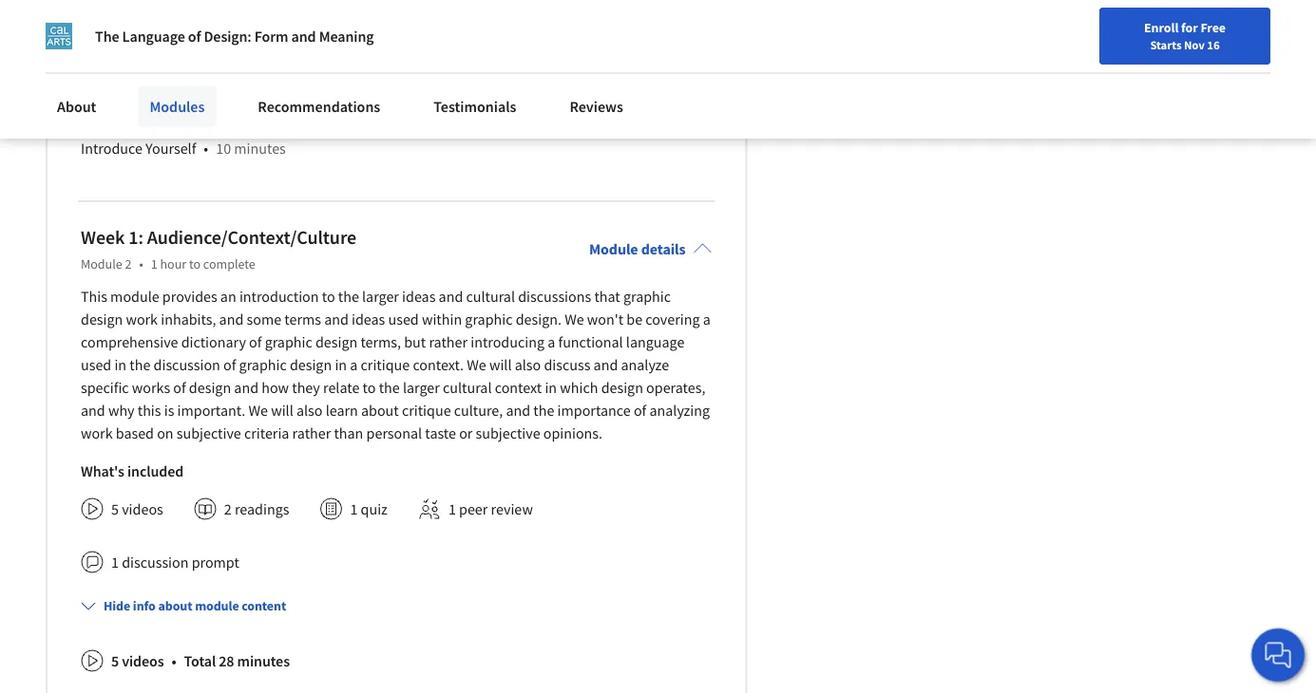 Task type: vqa. For each thing, say whether or not it's contained in the screenshot.
third list from left
no



Task type: describe. For each thing, give the bounding box(es) containing it.
inhabits,
[[161, 310, 216, 329]]

1 peer review
[[449, 500, 533, 519]]

• total 28 minutes
[[172, 652, 290, 671]]

1 vertical spatial critique
[[402, 401, 451, 420]]

form
[[254, 27, 288, 46]]

but
[[404, 333, 426, 352]]

1 vertical spatial used
[[81, 356, 111, 375]]

quiz
[[361, 500, 388, 519]]

1 vertical spatial we
[[467, 356, 486, 375]]

0 vertical spatial a
[[703, 310, 711, 329]]

opinions.
[[543, 424, 603, 443]]

week
[[81, 226, 125, 250]]

free
[[1201, 19, 1226, 36]]

2 inside week 1: audience/context/culture module 2 • 1 hour to complete
[[125, 256, 132, 273]]

week 1: audience/context/culture module 2 • 1 hour to complete
[[81, 226, 357, 273]]

california institute of the arts image
[[46, 23, 72, 49]]

yourself
[[146, 139, 196, 158]]

1 horizontal spatial ideas
[[402, 287, 436, 306]]

discussion inside hide info about module content "region"
[[122, 101, 189, 120]]

on
[[157, 424, 174, 443]]

1 inside week 1: audience/context/culture module 2 • 1 hour to complete
[[151, 256, 157, 273]]

content
[[242, 598, 286, 615]]

recommendations link
[[247, 86, 392, 127]]

coursera image
[[23, 15, 144, 46]]

that
[[594, 287, 620, 306]]

comprehensive
[[81, 333, 178, 352]]

0 vertical spatial used
[[388, 310, 419, 329]]

1 horizontal spatial in
[[335, 356, 347, 375]]

the up personal
[[379, 378, 400, 398]]

details
[[641, 240, 686, 259]]

of down some
[[249, 333, 262, 352]]

enroll for free starts nov 16
[[1144, 19, 1226, 52]]

total inside info about module content element
[[184, 652, 216, 671]]

total 10 minutes
[[261, 101, 367, 120]]

• inside week 1: audience/context/culture module 2 • 1 hour to complete
[[139, 256, 143, 273]]

about inside dropdown button
[[158, 598, 192, 615]]

1 5 from the top
[[111, 500, 119, 519]]

won't
[[587, 310, 624, 329]]

how
[[262, 378, 289, 398]]

0 vertical spatial critique
[[361, 356, 410, 375]]

and down an
[[219, 310, 244, 329]]

0 horizontal spatial will
[[271, 401, 293, 420]]

to inside week 1: audience/context/culture module 2 • 1 hour to complete
[[189, 256, 201, 273]]

meaning
[[319, 27, 374, 46]]

specific
[[81, 378, 129, 398]]

1 vertical spatial a
[[548, 333, 555, 352]]

1 vertical spatial rather
[[292, 424, 331, 443]]

hide info about module content
[[104, 598, 286, 615]]

graphic up introducing
[[465, 310, 513, 329]]

hide
[[104, 598, 130, 615]]

language
[[626, 333, 685, 352]]

1 discussion prompt inside hide info about module content "region"
[[111, 101, 241, 120]]

1 vertical spatial ideas
[[352, 310, 385, 329]]

an
[[220, 287, 236, 306]]

based
[[116, 424, 154, 443]]

and left how
[[234, 378, 259, 398]]

enroll
[[1144, 19, 1179, 36]]

design.
[[516, 310, 562, 329]]

1 5 videos from the top
[[111, 500, 163, 519]]

1 left quiz
[[350, 500, 358, 519]]

introducing
[[471, 333, 545, 352]]

5 videos inside info about module content element
[[111, 652, 164, 671]]

functional
[[558, 333, 623, 352]]

audience/context/culture
[[147, 226, 357, 250]]

1 subjective from the left
[[177, 424, 241, 443]]

introduction
[[239, 287, 319, 306]]

0 horizontal spatial larger
[[362, 287, 399, 306]]

2 subjective from the left
[[476, 424, 540, 443]]

within
[[422, 310, 462, 329]]

1 vertical spatial minutes
[[234, 139, 286, 158]]

learn
[[326, 401, 358, 420]]

about link
[[46, 86, 108, 127]]

graphic down terms
[[265, 333, 312, 352]]

taste
[[425, 424, 456, 443]]

context
[[495, 378, 542, 398]]

discussions
[[518, 287, 591, 306]]

review
[[491, 500, 533, 519]]

important.
[[177, 401, 245, 420]]

the down context
[[534, 401, 555, 420]]

1 inside hide info about module content "region"
[[111, 101, 119, 120]]

0 horizontal spatial a
[[350, 356, 358, 375]]

importance
[[558, 401, 631, 420]]

1 vertical spatial 2
[[224, 500, 232, 519]]

1 horizontal spatial to
[[322, 287, 335, 306]]

total inside hide info about module content "region"
[[261, 101, 293, 120]]

about
[[57, 97, 96, 116]]

terms
[[284, 310, 321, 329]]

1 left peer
[[449, 500, 456, 519]]

discuss
[[544, 356, 591, 375]]

analyze
[[621, 356, 669, 375]]

complete
[[203, 256, 255, 273]]

1 vertical spatial cultural
[[443, 378, 492, 398]]

• inside info about module content element
[[172, 652, 176, 671]]

modules link
[[138, 86, 216, 127]]

works
[[132, 378, 170, 398]]

included
[[127, 462, 184, 481]]

prompt inside hide info about module content "region"
[[192, 101, 241, 120]]

personal
[[366, 424, 422, 443]]

covering
[[646, 310, 700, 329]]

analyzing
[[650, 401, 710, 420]]

and down functional on the left of the page
[[594, 356, 618, 375]]

design down analyze
[[601, 378, 643, 398]]

hide info about module content region
[[81, 0, 712, 175]]

operates,
[[646, 378, 706, 398]]

they
[[292, 378, 320, 398]]

reviews link
[[558, 86, 635, 127]]

videos inside info about module content element
[[122, 652, 164, 671]]

is
[[164, 401, 174, 420]]

1 horizontal spatial also
[[515, 356, 541, 375]]

design down terms
[[315, 333, 358, 352]]

0 vertical spatial cultural
[[466, 287, 515, 306]]

this
[[81, 287, 107, 306]]

introduce
[[81, 139, 142, 158]]

graphic up how
[[239, 356, 287, 375]]



Task type: locate. For each thing, give the bounding box(es) containing it.
a up relate
[[350, 356, 358, 375]]

minutes down the "total 10 minutes"
[[234, 139, 286, 158]]

hide info about module content button
[[73, 590, 294, 624]]

critique down terms, in the left of the page
[[361, 356, 410, 375]]

total down the form
[[261, 101, 293, 120]]

1 vertical spatial 1 discussion prompt
[[111, 553, 239, 572]]

prompt up hide info about module content
[[192, 553, 239, 572]]

2 videos from the top
[[122, 652, 164, 671]]

1 horizontal spatial module
[[589, 240, 638, 259]]

design up "they"
[[290, 356, 332, 375]]

module inside dropdown button
[[195, 598, 239, 615]]

5 inside info about module content element
[[111, 652, 119, 671]]

• down '1:'
[[139, 256, 143, 273]]

0 vertical spatial 5 videos
[[111, 500, 163, 519]]

rather down within
[[429, 333, 468, 352]]

1 horizontal spatial a
[[548, 333, 555, 352]]

28
[[219, 652, 234, 671]]

0 vertical spatial minutes
[[314, 101, 367, 120]]

2 5 videos from the top
[[111, 652, 164, 671]]

1 vertical spatial 10
[[216, 139, 231, 158]]

to right the introduction
[[322, 287, 335, 306]]

criteria
[[244, 424, 289, 443]]

minutes inside info about module content element
[[237, 652, 290, 671]]

also
[[515, 356, 541, 375], [296, 401, 323, 420]]

2 1 discussion prompt from the top
[[111, 553, 239, 572]]

the right the introduction
[[338, 287, 359, 306]]

prompt up introduce yourself • 10 minutes
[[192, 101, 241, 120]]

and down context
[[506, 401, 531, 420]]

in down comprehensive
[[114, 356, 127, 375]]

minutes down meaning
[[314, 101, 367, 120]]

1 vertical spatial to
[[322, 287, 335, 306]]

2 horizontal spatial we
[[565, 310, 584, 329]]

and down specific on the bottom left of the page
[[81, 401, 105, 420]]

0 vertical spatial 2
[[125, 256, 132, 273]]

2 left the readings
[[224, 500, 232, 519]]

minutes right 28
[[237, 652, 290, 671]]

ideas up within
[[402, 287, 436, 306]]

0 vertical spatial larger
[[362, 287, 399, 306]]

modules
[[150, 97, 205, 116]]

we up functional on the left of the page
[[565, 310, 584, 329]]

the down comprehensive
[[130, 356, 151, 375]]

which
[[560, 378, 598, 398]]

0 horizontal spatial ideas
[[352, 310, 385, 329]]

• right yourself
[[204, 139, 208, 158]]

nov
[[1184, 37, 1205, 52]]

5 videos down info
[[111, 652, 164, 671]]

1 up hide
[[111, 553, 119, 572]]

1 left hour
[[151, 256, 157, 273]]

module details
[[589, 240, 686, 259]]

work up comprehensive
[[126, 310, 158, 329]]

module
[[110, 287, 159, 306], [195, 598, 239, 615]]

0 vertical spatial •
[[204, 139, 208, 158]]

1 horizontal spatial used
[[388, 310, 419, 329]]

terms,
[[361, 333, 401, 352]]

what's
[[81, 462, 124, 481]]

module inside the this module provides an introduction to the larger ideas and cultural discussions that graphic design work inhabits, and some terms and ideas used within graphic design. we won't be covering a comprehensive dictionary of graphic design terms, but rather introducing a functional language used in the discussion of graphic design in a critique context. we will also discuss and analyze specific works of design and how they relate to the larger cultural context in which design operates, and why this is important. we will also learn about critique culture, and the importance of analyzing work based on subjective criteria rather than personal taste or subjective opinions.
[[110, 287, 159, 306]]

•
[[204, 139, 208, 158], [139, 256, 143, 273], [172, 652, 176, 671]]

we right context.
[[467, 356, 486, 375]]

about right info
[[158, 598, 192, 615]]

16
[[1207, 37, 1220, 52]]

recommendations
[[258, 97, 380, 116]]

of up is
[[173, 378, 186, 398]]

1 1 discussion prompt from the top
[[111, 101, 241, 120]]

for
[[1181, 19, 1198, 36]]

module up that
[[589, 240, 638, 259]]

in down discuss
[[545, 378, 557, 398]]

5 videos
[[111, 500, 163, 519], [111, 652, 164, 671]]

0 vertical spatial ideas
[[402, 287, 436, 306]]

info about module content element
[[73, 582, 712, 694]]

1 horizontal spatial we
[[467, 356, 486, 375]]

1 horizontal spatial work
[[126, 310, 158, 329]]

about up personal
[[361, 401, 399, 420]]

we up criteria
[[248, 401, 268, 420]]

1 vertical spatial work
[[81, 424, 113, 443]]

1 videos from the top
[[122, 500, 163, 519]]

0 vertical spatial about
[[361, 401, 399, 420]]

0 vertical spatial 5
[[111, 500, 119, 519]]

1 horizontal spatial •
[[172, 652, 176, 671]]

what's included
[[81, 462, 184, 481]]

10
[[296, 101, 311, 120], [216, 139, 231, 158]]

of down dictionary
[[223, 356, 236, 375]]

0 horizontal spatial total
[[184, 652, 216, 671]]

about
[[361, 401, 399, 420], [158, 598, 192, 615]]

will down how
[[271, 401, 293, 420]]

videos down info
[[122, 652, 164, 671]]

0 horizontal spatial also
[[296, 401, 323, 420]]

0 vertical spatial discussion
[[122, 101, 189, 120]]

1 horizontal spatial 10
[[296, 101, 311, 120]]

2 vertical spatial a
[[350, 356, 358, 375]]

2 readings
[[224, 500, 289, 519]]

work down why
[[81, 424, 113, 443]]

this
[[138, 401, 161, 420]]

0 horizontal spatial in
[[114, 356, 127, 375]]

also down "they"
[[296, 401, 323, 420]]

2 horizontal spatial in
[[545, 378, 557, 398]]

used up but
[[388, 310, 419, 329]]

used up specific on the bottom left of the page
[[81, 356, 111, 375]]

0 horizontal spatial module
[[81, 256, 122, 273]]

• left 28
[[172, 652, 176, 671]]

larger down context.
[[403, 378, 440, 398]]

0 horizontal spatial subjective
[[177, 424, 241, 443]]

0 horizontal spatial rather
[[292, 424, 331, 443]]

1 discussion prompt up yourself
[[111, 101, 241, 120]]

videos
[[122, 500, 163, 519], [122, 652, 164, 671]]

subjective down culture, in the bottom left of the page
[[476, 424, 540, 443]]

0 horizontal spatial we
[[248, 401, 268, 420]]

0 vertical spatial we
[[565, 310, 584, 329]]

1
[[111, 101, 119, 120], [151, 256, 157, 273], [350, 500, 358, 519], [449, 500, 456, 519], [111, 553, 119, 572]]

critique up taste
[[402, 401, 451, 420]]

dictionary
[[181, 333, 246, 352]]

of left design:
[[188, 27, 201, 46]]

1 horizontal spatial subjective
[[476, 424, 540, 443]]

will down introducing
[[489, 356, 512, 375]]

1 up the introduce
[[111, 101, 119, 120]]

module inside week 1: audience/context/culture module 2 • 1 hour to complete
[[81, 256, 122, 273]]

0 horizontal spatial work
[[81, 424, 113, 443]]

testimonials
[[434, 97, 517, 116]]

design:
[[204, 27, 252, 46]]

module down week
[[81, 256, 122, 273]]

relate
[[323, 378, 360, 398]]

discussion down dictionary
[[154, 356, 220, 375]]

1 vertical spatial 5
[[111, 652, 119, 671]]

0 vertical spatial module
[[110, 287, 159, 306]]

1:
[[129, 226, 143, 250]]

2 vertical spatial minutes
[[237, 652, 290, 671]]

testimonials link
[[422, 86, 528, 127]]

of left the analyzing
[[634, 401, 647, 420]]

2 5 from the top
[[111, 652, 119, 671]]

than
[[334, 424, 363, 443]]

1 horizontal spatial about
[[361, 401, 399, 420]]

2 vertical spatial to
[[363, 378, 376, 398]]

the language of design: form and meaning
[[95, 27, 374, 46]]

be
[[627, 310, 643, 329]]

discussion up yourself
[[122, 101, 189, 120]]

5 down what's
[[111, 500, 119, 519]]

larger up terms, in the left of the page
[[362, 287, 399, 306]]

prompt
[[192, 101, 241, 120], [192, 553, 239, 572]]

readings
[[235, 500, 289, 519]]

1 vertical spatial total
[[184, 652, 216, 671]]

1 vertical spatial •
[[139, 256, 143, 273]]

of
[[188, 27, 201, 46], [249, 333, 262, 352], [223, 356, 236, 375], [173, 378, 186, 398], [634, 401, 647, 420]]

• inside hide info about module content "region"
[[204, 139, 208, 158]]

1 discussion prompt up hide info about module content dropdown button
[[111, 553, 239, 572]]

0 vertical spatial videos
[[122, 500, 163, 519]]

1 horizontal spatial 2
[[224, 500, 232, 519]]

2 horizontal spatial a
[[703, 310, 711, 329]]

reviews
[[570, 97, 623, 116]]

0 vertical spatial 1 discussion prompt
[[111, 101, 241, 120]]

to right hour
[[189, 256, 201, 273]]

cultural
[[466, 287, 515, 306], [443, 378, 492, 398]]

about inside the this module provides an introduction to the larger ideas and cultural discussions that graphic design work inhabits, and some terms and ideas used within graphic design. we won't be covering a comprehensive dictionary of graphic design terms, but rather introducing a functional language used in the discussion of graphic design in a critique context. we will also discuss and analyze specific works of design and how they relate to the larger cultural context in which design operates, and why this is important. we will also learn about critique culture, and the importance of analyzing work based on subjective criteria rather than personal taste or subjective opinions.
[[361, 401, 399, 420]]

2 horizontal spatial to
[[363, 378, 376, 398]]

and
[[291, 27, 316, 46], [439, 287, 463, 306], [219, 310, 244, 329], [324, 310, 349, 329], [594, 356, 618, 375], [234, 378, 259, 398], [81, 401, 105, 420], [506, 401, 531, 420]]

1 vertical spatial module
[[195, 598, 239, 615]]

context.
[[413, 356, 464, 375]]

1 vertical spatial also
[[296, 401, 323, 420]]

total left 28
[[184, 652, 216, 671]]

will
[[489, 356, 512, 375], [271, 401, 293, 420]]

2 horizontal spatial •
[[204, 139, 208, 158]]

1 vertical spatial about
[[158, 598, 192, 615]]

work
[[126, 310, 158, 329], [81, 424, 113, 443]]

None search field
[[271, 12, 547, 50]]

module right 'this'
[[110, 287, 159, 306]]

introduce yourself • 10 minutes
[[81, 139, 286, 158]]

1 horizontal spatial rather
[[429, 333, 468, 352]]

a down design.
[[548, 333, 555, 352]]

info
[[133, 598, 156, 615]]

1 vertical spatial videos
[[122, 652, 164, 671]]

subjective down important.
[[177, 424, 241, 443]]

ideas up terms, in the left of the page
[[352, 310, 385, 329]]

and right terms
[[324, 310, 349, 329]]

0 horizontal spatial 2
[[125, 256, 132, 273]]

also up context
[[515, 356, 541, 375]]

1 vertical spatial larger
[[403, 378, 440, 398]]

2 vertical spatial we
[[248, 401, 268, 420]]

1 vertical spatial will
[[271, 401, 293, 420]]

0 vertical spatial rather
[[429, 333, 468, 352]]

0 vertical spatial will
[[489, 356, 512, 375]]

videos down what's included
[[122, 500, 163, 519]]

the
[[95, 27, 119, 46]]

menu item
[[972, 19, 1094, 81]]

0 vertical spatial to
[[189, 256, 201, 273]]

to right relate
[[363, 378, 376, 398]]

graphic
[[623, 287, 671, 306], [465, 310, 513, 329], [265, 333, 312, 352], [239, 356, 287, 375]]

this module provides an introduction to the larger ideas and cultural discussions that graphic design work inhabits, and some terms and ideas used within graphic design. we won't be covering a comprehensive dictionary of graphic design terms, but rather introducing a functional language used in the discussion of graphic design in a critique context. we will also discuss and analyze specific works of design and how they relate to the larger cultural context in which design operates, and why this is important. we will also learn about critique culture, and the importance of analyzing work based on subjective criteria rather than personal taste or subjective opinions.
[[81, 287, 711, 443]]

total
[[261, 101, 293, 120], [184, 652, 216, 671]]

1 vertical spatial 5 videos
[[111, 652, 164, 671]]

0 vertical spatial prompt
[[192, 101, 241, 120]]

0 vertical spatial work
[[126, 310, 158, 329]]

provides
[[162, 287, 217, 306]]

0 horizontal spatial about
[[158, 598, 192, 615]]

and right the form
[[291, 27, 316, 46]]

1 horizontal spatial total
[[261, 101, 293, 120]]

0 horizontal spatial •
[[139, 256, 143, 273]]

design up important.
[[189, 378, 231, 398]]

some
[[247, 310, 281, 329]]

hour
[[160, 256, 186, 273]]

1 vertical spatial discussion
[[154, 356, 220, 375]]

1 horizontal spatial will
[[489, 356, 512, 375]]

design down 'this'
[[81, 310, 123, 329]]

cultural up introducing
[[466, 287, 515, 306]]

2 down '1:'
[[125, 256, 132, 273]]

1 horizontal spatial larger
[[403, 378, 440, 398]]

0 horizontal spatial module
[[110, 287, 159, 306]]

0 vertical spatial also
[[515, 356, 541, 375]]

5 videos down what's included
[[111, 500, 163, 519]]

culture,
[[454, 401, 503, 420]]

0 horizontal spatial to
[[189, 256, 201, 273]]

0 horizontal spatial used
[[81, 356, 111, 375]]

or
[[459, 424, 473, 443]]

discussion inside the this module provides an introduction to the larger ideas and cultural discussions that graphic design work inhabits, and some terms and ideas used within graphic design. we won't be covering a comprehensive dictionary of graphic design terms, but rather introducing a functional language used in the discussion of graphic design in a critique context. we will also discuss and analyze specific works of design and how they relate to the larger cultural context in which design operates, and why this is important. we will also learn about critique culture, and the importance of analyzing work based on subjective criteria rather than personal taste or subjective opinions.
[[154, 356, 220, 375]]

peer
[[459, 500, 488, 519]]

rather left than
[[292, 424, 331, 443]]

we
[[565, 310, 584, 329], [467, 356, 486, 375], [248, 401, 268, 420]]

cultural up culture, in the bottom left of the page
[[443, 378, 492, 398]]

2 vertical spatial discussion
[[122, 553, 189, 572]]

0 vertical spatial total
[[261, 101, 293, 120]]

language
[[122, 27, 185, 46]]

to
[[189, 256, 201, 273], [322, 287, 335, 306], [363, 378, 376, 398]]

in
[[114, 356, 127, 375], [335, 356, 347, 375], [545, 378, 557, 398]]

1 vertical spatial prompt
[[192, 553, 239, 572]]

design
[[81, 310, 123, 329], [315, 333, 358, 352], [290, 356, 332, 375], [189, 378, 231, 398], [601, 378, 643, 398]]

module left "content"
[[195, 598, 239, 615]]

1 horizontal spatial module
[[195, 598, 239, 615]]

5 down hide
[[111, 652, 119, 671]]

graphic up be
[[623, 287, 671, 306]]

discussion up info
[[122, 553, 189, 572]]

chat with us image
[[1263, 641, 1294, 671]]

and up within
[[439, 287, 463, 306]]

2 vertical spatial •
[[172, 652, 176, 671]]

in up relate
[[335, 356, 347, 375]]

0 vertical spatial 10
[[296, 101, 311, 120]]

1 quiz
[[350, 500, 388, 519]]

0 horizontal spatial 10
[[216, 139, 231, 158]]

a right covering
[[703, 310, 711, 329]]

why
[[108, 401, 135, 420]]

starts
[[1150, 37, 1182, 52]]

rather
[[429, 333, 468, 352], [292, 424, 331, 443]]



